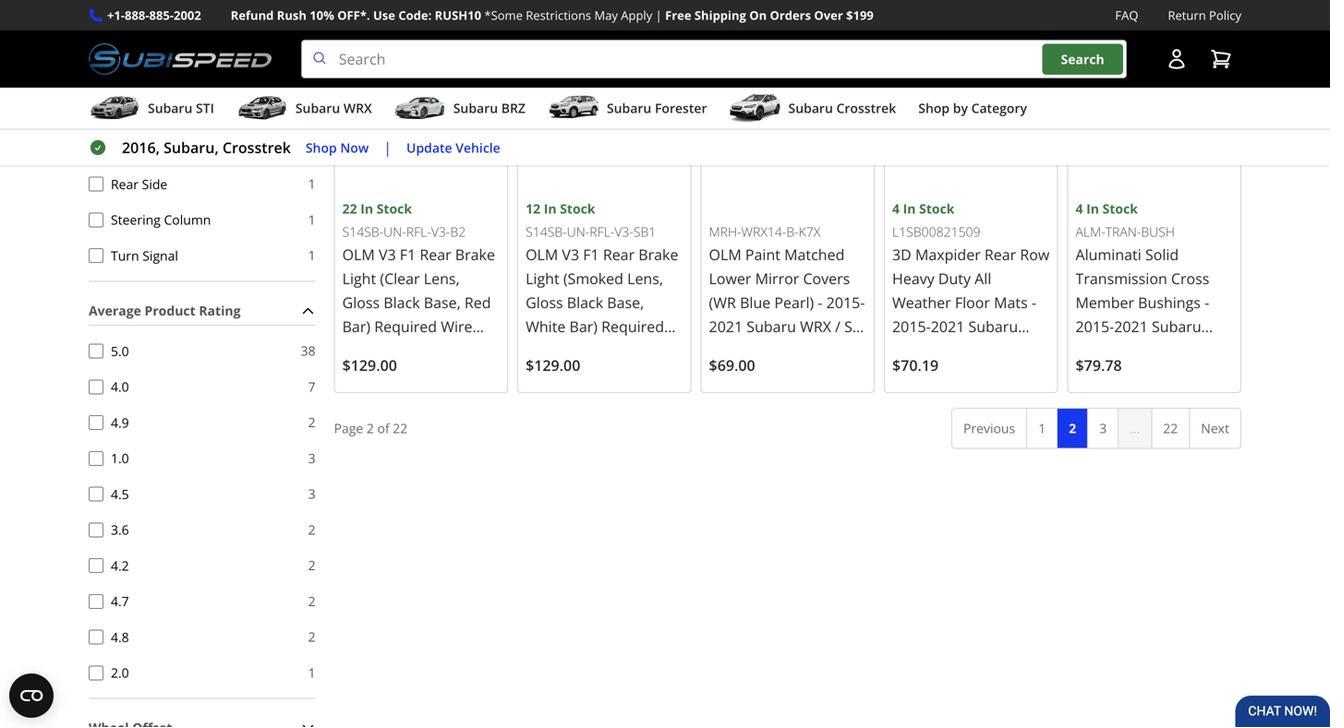 Task type: locate. For each thing, give the bounding box(es) containing it.
black down (smoked
[[567, 293, 603, 313]]

2016- up page 2 of 22
[[342, 389, 381, 409]]

- down cross
[[1205, 293, 1210, 313]]

0 horizontal spatial harness
[[342, 341, 399, 361]]

lower right the lower dash button
[[111, 68, 148, 85]]

2016- inside 4 in stock alm-tran-bush aluminati solid transmission cross member bushings - 2015-2021 subaru wrx / sti / 2016-2017 crosstrek / 2005-2018 forester / 2008-2020 impreza
[[1154, 341, 1192, 361]]

olm v3 f1 rear brake light (smoked lens, gloss black base, white bar) required wire harness - 2015-2021 subaru wrx / sti / 2016-2017 crosstrek image
[[526, 41, 683, 199]]

s14sb- for olm v3 f1 rear brake light (clear lens, gloss black base, red bar) required wire harness - 2015-2021 subaru wrx / sti / 2016-2017 crosstrek
[[342, 223, 384, 241]]

lens, right (clear
[[424, 269, 460, 289]]

1 vertical spatial impreza
[[1076, 413, 1132, 433]]

22 inside button
[[1163, 420, 1178, 437]]

1 horizontal spatial |
[[656, 7, 662, 24]]

base, inside 22 in stock s14sb-un-rfl-v3-b2 olm v3 f1 rear brake light (clear lens, gloss black base, red bar) required wire harness - 2015-2021 subaru wrx / sti / 2016-2017 crosstrek
[[424, 293, 461, 313]]

main bearing
[[111, 104, 191, 121]]

base, down (smoked
[[607, 293, 644, 313]]

s14sb-
[[342, 223, 384, 241], [526, 223, 567, 241]]

0 horizontal spatial black
[[384, 293, 420, 313]]

brake down sb1
[[639, 245, 678, 265]]

ellipses image
[[1118, 408, 1152, 450]]

harness
[[342, 341, 399, 361], [561, 341, 618, 361]]

2 required from the left
[[602, 317, 664, 337]]

transmission
[[1076, 269, 1168, 289]]

12
[[526, 200, 541, 218]]

stock inside 4 in stock l1sb00821509 3d maxpider rear row heavy duty all weather floor mats - 2015-2021 subaru wrx / sti / 2013-2017 crosstrek
[[919, 200, 955, 218]]

a subaru forester thumbnail image image
[[548, 94, 600, 122]]

1 horizontal spatial gloss
[[526, 293, 563, 313]]

1 horizontal spatial f1
[[583, 245, 599, 265]]

1 horizontal spatial bar)
[[570, 317, 598, 337]]

olm v3 f1 rear brake light (clear lens, gloss black base, red bar) required wire harness - 2015-2021 subaru wrx / sti / 2016-2017 crosstrek image
[[342, 41, 500, 199]]

| right now
[[384, 138, 392, 158]]

subaru crosstrek button
[[729, 92, 896, 129]]

1 $129.00 from the left
[[342, 356, 397, 376]]

0 horizontal spatial 4
[[892, 200, 900, 218]]

2 for 4.9
[[308, 414, 316, 432]]

rear inside '12 in stock s14sb-un-rfl-v3-sb1 olm v3 f1 rear brake light (smoked lens, gloss black base, white bar) required wire harness - 2015- 2021 subaru wrx / sti / 2016-2017 crosstrek'
[[603, 245, 635, 265]]

2 harness from the left
[[561, 341, 618, 361]]

s14sb- inside 22 in stock s14sb-un-rfl-v3-b2 olm v3 f1 rear brake light (clear lens, gloss black base, red bar) required wire harness - 2015-2021 subaru wrx / sti / 2016-2017 crosstrek
[[342, 223, 384, 241]]

shop left now
[[306, 139, 337, 156]]

3 stock from the left
[[919, 200, 955, 218]]

22 down now
[[342, 200, 357, 218]]

crosstrek inside '12 in stock s14sb-un-rfl-v3-sb1 olm v3 f1 rear brake light (smoked lens, gloss black base, white bar) required wire harness - 2015- 2021 subaru wrx / sti / 2016-2017 crosstrek'
[[611, 389, 677, 409]]

olm for olm v3 f1 rear brake light (clear lens, gloss black base, red bar) required wire harness - 2015-2021 subaru wrx / sti / 2016-2017 crosstrek
[[342, 245, 375, 265]]

0 horizontal spatial rfl-
[[406, 223, 431, 241]]

s14sb- inside '12 in stock s14sb-un-rfl-v3-sb1 olm v3 f1 rear brake light (smoked lens, gloss black base, white bar) required wire harness - 2015- 2021 subaru wrx / sti / 2016-2017 crosstrek'
[[526, 223, 567, 241]]

1 horizontal spatial lower
[[709, 269, 751, 289]]

1 lens, from the left
[[424, 269, 460, 289]]

1 for main
[[308, 104, 316, 121]]

category
[[971, 99, 1027, 117]]

4 in stock alm-tran-bush aluminati solid transmission cross member bushings - 2015-2021 subaru wrx / sti / 2016-2017 crosstrek / 2005-2018 forester / 2008-2020 impreza
[[1076, 200, 1227, 433]]

$129.00 down white
[[526, 356, 580, 376]]

0 horizontal spatial side
[[142, 175, 167, 193]]

2021 down member
[[1114, 317, 1148, 337]]

| left free
[[656, 7, 662, 24]]

- down covers
[[818, 293, 823, 313]]

$129.00 up page 2 of 22
[[342, 356, 397, 376]]

un- for (smoked
[[567, 223, 590, 241]]

rfl- left b2
[[406, 223, 431, 241]]

v3- inside 22 in stock s14sb-un-rfl-v3-b2 olm v3 f1 rear brake light (clear lens, gloss black base, red bar) required wire harness - 2015-2021 subaru wrx / sti / 2016-2017 crosstrek
[[431, 223, 450, 241]]

light
[[342, 269, 376, 289], [526, 269, 560, 289]]

1 vertical spatial |
[[384, 138, 392, 158]]

2 vertical spatial 3
[[308, 486, 316, 503]]

lower
[[111, 68, 148, 85], [709, 269, 751, 289]]

un- inside '12 in stock s14sb-un-rfl-v3-sb1 olm v3 f1 rear brake light (smoked lens, gloss black base, white bar) required wire harness - 2015- 2021 subaru wrx / sti / 2016-2017 crosstrek'
[[567, 223, 590, 241]]

5.0 button
[[89, 344, 103, 359]]

side
[[176, 139, 202, 157], [142, 175, 167, 193]]

wire inside '12 in stock s14sb-un-rfl-v3-sb1 olm v3 f1 rear brake light (smoked lens, gloss black base, white bar) required wire harness - 2015- 2021 subaru wrx / sti / 2016-2017 crosstrek'
[[526, 341, 557, 361]]

1 for lower
[[308, 68, 316, 85]]

subaru down bushings
[[1152, 317, 1202, 337]]

1 horizontal spatial base,
[[607, 293, 644, 313]]

3 for 4.5
[[308, 486, 316, 503]]

v3 up (clear
[[379, 245, 396, 265]]

0 horizontal spatial olm
[[342, 245, 375, 265]]

subaru right a subaru forester thumbnail image
[[607, 99, 652, 117]]

1 rfl- from the left
[[406, 223, 431, 241]]

0 vertical spatial 3
[[1100, 420, 1107, 437]]

2 v3- from the left
[[615, 223, 634, 241]]

olm for olm v3 f1 rear brake light (smoked lens, gloss black base, white bar) required wire harness - 2015- 2021 subaru wrx / sti / 2016-2017 crosstrek
[[526, 245, 558, 265]]

2015- down (wr
[[718, 365, 757, 385]]

wrx inside 4 in stock l1sb00821509 3d maxpider rear row heavy duty all weather floor mats - 2015-2021 subaru wrx / sti / 2013-2017 crosstrek
[[892, 341, 924, 361]]

light up white
[[526, 269, 560, 289]]

stock inside 22 in stock s14sb-un-rfl-v3-b2 olm v3 f1 rear brake light (clear lens, gloss black base, red bar) required wire harness - 2015-2021 subaru wrx / sti / 2016-2017 crosstrek
[[377, 200, 412, 218]]

2015- down member
[[1076, 317, 1114, 337]]

0 horizontal spatial v3-
[[431, 223, 450, 241]]

harness down white
[[561, 341, 618, 361]]

2016- inside '12 in stock s14sb-un-rfl-v3-sb1 olm v3 f1 rear brake light (smoked lens, gloss black base, white bar) required wire harness - 2015- 2021 subaru wrx / sti / 2016-2017 crosstrek'
[[535, 389, 574, 409]]

2017 inside 4 in stock alm-tran-bush aluminati solid transmission cross member bushings - 2015-2021 subaru wrx / sti / 2016-2017 crosstrek / 2005-2018 forester / 2008-2020 impreza
[[1192, 341, 1226, 361]]

rear down sb1
[[603, 245, 635, 265]]

1 gloss from the left
[[342, 293, 380, 313]]

1 horizontal spatial black
[[567, 293, 603, 313]]

0 vertical spatial lower
[[111, 68, 148, 85]]

2005-
[[1155, 365, 1193, 385]]

v3 up (smoked
[[562, 245, 579, 265]]

0 horizontal spatial 2016-
[[342, 389, 381, 409]]

brake inside 22 in stock s14sb-un-rfl-v3-b2 olm v3 f1 rear brake light (clear lens, gloss black base, red bar) required wire harness - 2015-2021 subaru wrx / sti / 2016-2017 crosstrek
[[455, 245, 495, 265]]

2 4 from the left
[[1076, 200, 1083, 218]]

3 in from the left
[[903, 200, 916, 218]]

0 horizontal spatial light
[[342, 269, 376, 289]]

rear
[[174, 32, 202, 50], [111, 175, 139, 193], [420, 245, 451, 265], [603, 245, 635, 265], [985, 245, 1016, 265]]

4 stock from the left
[[1103, 200, 1138, 218]]

0 horizontal spatial gloss
[[342, 293, 380, 313]]

stock right 12
[[560, 200, 595, 218]]

subaru inside mrh-wrx14-b-k7x olm paint matched lower mirror covers (wr blue pearl) - 2015- 2021 subaru wrx / sti / 2015-2017 crosstrek / 2015-2016 impreza
[[747, 317, 796, 337]]

1 horizontal spatial olm
[[526, 245, 558, 265]]

0 horizontal spatial |
[[384, 138, 392, 158]]

b-
[[787, 223, 799, 241]]

0 vertical spatial forester
[[655, 99, 707, 117]]

subaru down white
[[563, 365, 613, 385]]

Rear Side button
[[89, 177, 103, 192]]

Turn Signal button
[[89, 249, 103, 263]]

22 in stock s14sb-un-rfl-v3-b2 olm v3 f1 rear brake light (clear lens, gloss black base, red bar) required wire harness - 2015-2021 subaru wrx / sti / 2016-2017 crosstrek
[[342, 200, 495, 409]]

1 harness from the left
[[342, 341, 399, 361]]

v3-
[[431, 223, 450, 241], [615, 223, 634, 241]]

1 vertical spatial lower
[[709, 269, 751, 289]]

0 vertical spatial |
[[656, 7, 662, 24]]

1 brake from the left
[[455, 245, 495, 265]]

1 vertical spatial 3
[[308, 450, 316, 467]]

1 v3 from the left
[[379, 245, 396, 265]]

|
[[656, 7, 662, 24], [384, 138, 392, 158]]

1 for turn
[[308, 247, 316, 264]]

olm inside 22 in stock s14sb-un-rfl-v3-b2 olm v3 f1 rear brake light (clear lens, gloss black base, red bar) required wire harness - 2015-2021 subaru wrx / sti / 2016-2017 crosstrek
[[342, 245, 375, 265]]

shop left by
[[919, 99, 950, 117]]

1 horizontal spatial side
[[176, 139, 202, 157]]

- inside mrh-wrx14-b-k7x olm paint matched lower mirror covers (wr blue pearl) - 2015- 2021 subaru wrx / sti / 2015-2017 crosstrek / 2015-2016 impreza
[[818, 293, 823, 313]]

wire down white
[[526, 341, 557, 361]]

crosstrek inside 4 in stock l1sb00821509 3d maxpider rear row heavy duty all weather floor mats - 2015-2021 subaru wrx / sti / 2013-2017 crosstrek
[[892, 365, 958, 385]]

un- up (smoked
[[567, 223, 590, 241]]

over
[[814, 7, 843, 24]]

2 un- from the left
[[567, 223, 590, 241]]

steering
[[111, 211, 161, 229]]

3 button
[[1088, 408, 1119, 450]]

2 light from the left
[[526, 269, 560, 289]]

required inside 22 in stock s14sb-un-rfl-v3-b2 olm v3 f1 rear brake light (clear lens, gloss black base, red bar) required wire harness - 2015-2021 subaru wrx / sti / 2016-2017 crosstrek
[[374, 317, 437, 337]]

2017 inside mrh-wrx14-b-k7x olm paint matched lower mirror covers (wr blue pearl) - 2015- 2021 subaru wrx / sti / 2015-2017 crosstrek / 2015-2016 impreza
[[757, 341, 791, 361]]

0 horizontal spatial f1
[[400, 245, 416, 265]]

forester inside 4 in stock alm-tran-bush aluminati solid transmission cross member bushings - 2015-2021 subaru wrx / sti / 2016-2017 crosstrek / 2005-2018 forester / 2008-2020 impreza
[[1076, 389, 1133, 409]]

2017
[[757, 341, 791, 361], [1009, 341, 1043, 361], [1192, 341, 1226, 361], [381, 389, 415, 409], [574, 389, 607, 409]]

subaru up shop now
[[296, 99, 340, 117]]

2 horizontal spatial 22
[[1163, 420, 1178, 437]]

crosstrek inside mrh-wrx14-b-k7x olm paint matched lower mirror covers (wr blue pearl) - 2015- 2021 subaru wrx / sti / 2015-2017 crosstrek / 2015-2016 impreza
[[795, 341, 860, 361]]

required for (smoked
[[602, 317, 664, 337]]

1 horizontal spatial lens,
[[627, 269, 663, 289]]

stock inside 4 in stock alm-tran-bush aluminati solid transmission cross member bushings - 2015-2021 subaru wrx / sti / 2016-2017 crosstrek / 2005-2018 forester / 2008-2020 impreza
[[1103, 200, 1138, 218]]

forester down search input 'field' at the top of the page
[[655, 99, 707, 117]]

10%
[[310, 7, 334, 24]]

gloss
[[342, 293, 380, 313], [526, 293, 563, 313]]

v3 inside '12 in stock s14sb-un-rfl-v3-sb1 olm v3 f1 rear brake light (smoked lens, gloss black base, white bar) required wire harness - 2015- 2021 subaru wrx / sti / 2016-2017 crosstrek'
[[562, 245, 579, 265]]

0 horizontal spatial base,
[[424, 293, 461, 313]]

2016- up 2005- on the right
[[1154, 341, 1192, 361]]

2017 inside 22 in stock s14sb-un-rfl-v3-b2 olm v3 f1 rear brake light (clear lens, gloss black base, red bar) required wire harness - 2015-2021 subaru wrx / sti / 2016-2017 crosstrek
[[381, 389, 415, 409]]

- down (clear
[[403, 341, 408, 361]]

3.6 button
[[89, 523, 103, 538]]

2015- down weather
[[892, 317, 931, 337]]

stock inside '12 in stock s14sb-un-rfl-v3-sb1 olm v3 f1 rear brake light (smoked lens, gloss black base, white bar) required wire harness - 2015- 2021 subaru wrx / sti / 2016-2017 crosstrek'
[[560, 200, 595, 218]]

un- for (clear
[[384, 223, 406, 241]]

rear down b2
[[420, 245, 451, 265]]

base, for (clear
[[424, 293, 461, 313]]

2016- down white
[[535, 389, 574, 409]]

in inside 22 in stock s14sb-un-rfl-v3-b2 olm v3 f1 rear brake light (clear lens, gloss black base, red bar) required wire harness - 2015-2021 subaru wrx / sti / 2016-2017 crosstrek
[[361, 200, 373, 218]]

olm inside '12 in stock s14sb-un-rfl-v3-sb1 olm v3 f1 rear brake light (smoked lens, gloss black base, white bar) required wire harness - 2015- 2021 subaru wrx / sti / 2016-2017 crosstrek'
[[526, 245, 558, 265]]

2021 inside 4 in stock alm-tran-bush aluminati solid transmission cross member bushings - 2015-2021 subaru wrx / sti / 2016-2017 crosstrek / 2005-2018 forester / 2008-2020 impreza
[[1114, 317, 1148, 337]]

0 vertical spatial shop
[[919, 99, 950, 117]]

1 horizontal spatial 22
[[393, 420, 408, 437]]

1 for rear
[[308, 175, 316, 193]]

2 base, from the left
[[607, 293, 644, 313]]

0 horizontal spatial 22
[[342, 200, 357, 218]]

1 horizontal spatial harness
[[561, 341, 618, 361]]

*some
[[484, 7, 523, 24]]

Passenger Side Vent button
[[89, 141, 103, 156]]

2015- down (clear
[[411, 341, 450, 361]]

2018
[[1193, 365, 1227, 385]]

1 olm from the left
[[342, 245, 375, 265]]

4 in from the left
[[1087, 200, 1099, 218]]

3d maxpider rear row heavy duty all weather floor mats - 2015-2021 subaru wrx / sti / 2013-2017 crosstrek image
[[892, 41, 1050, 199]]

stock up tran- on the top right of the page
[[1103, 200, 1138, 218]]

wrx inside 'dropdown button'
[[344, 99, 372, 117]]

4.9
[[111, 414, 129, 432]]

wrx14-
[[741, 223, 787, 241]]

subaru forester button
[[548, 92, 707, 129]]

lower up (wr
[[709, 269, 751, 289]]

forester down $79.78
[[1076, 389, 1133, 409]]

rfl- inside '12 in stock s14sb-un-rfl-v3-sb1 olm v3 f1 rear brake light (smoked lens, gloss black base, white bar) required wire harness - 2015- 2021 subaru wrx / sti / 2016-2017 crosstrek'
[[590, 223, 615, 241]]

rear inside 22 in stock s14sb-un-rfl-v3-b2 olm v3 f1 rear brake light (clear lens, gloss black base, red bar) required wire harness - 2015-2021 subaru wrx / sti / 2016-2017 crosstrek
[[420, 245, 451, 265]]

wire inside 22 in stock s14sb-un-rfl-v3-b2 olm v3 f1 rear brake light (clear lens, gloss black base, red bar) required wire harness - 2015-2021 subaru wrx / sti / 2016-2017 crosstrek
[[441, 317, 473, 337]]

stock up "l1sb00821509" on the right top
[[919, 200, 955, 218]]

4 up alm-
[[1076, 200, 1083, 218]]

free
[[665, 7, 692, 24]]

2 $129.00 from the left
[[526, 356, 580, 376]]

black inside 22 in stock s14sb-un-rfl-v3-b2 olm v3 f1 rear brake light (clear lens, gloss black base, red bar) required wire harness - 2015-2021 subaru wrx / sti / 2016-2017 crosstrek
[[384, 293, 420, 313]]

sti inside mrh-wrx14-b-k7x olm paint matched lower mirror covers (wr blue pearl) - 2015- 2021 subaru wrx / sti / 2015-2017 crosstrek / 2015-2016 impreza
[[845, 317, 865, 337]]

2016- for olm v3 f1 rear brake light (clear lens, gloss black base, red bar) required wire harness - 2015-2021 subaru wrx / sti / 2016-2017 crosstrek
[[342, 389, 381, 409]]

lens, inside 22 in stock s14sb-un-rfl-v3-b2 olm v3 f1 rear brake light (clear lens, gloss black base, red bar) required wire harness - 2015-2021 subaru wrx / sti / 2016-2017 crosstrek
[[424, 269, 460, 289]]

impreza right 2016 at the bottom
[[795, 365, 851, 385]]

2016- inside 22 in stock s14sb-un-rfl-v3-b2 olm v3 f1 rear brake light (clear lens, gloss black base, red bar) required wire harness - 2015-2021 subaru wrx / sti / 2016-2017 crosstrek
[[342, 389, 381, 409]]

side up 'steering column'
[[142, 175, 167, 193]]

2015- left $69.00
[[630, 341, 669, 361]]

0 horizontal spatial $129.00
[[342, 356, 397, 376]]

steering column
[[111, 211, 211, 229]]

brake down b2
[[455, 245, 495, 265]]

subaru left brz
[[453, 99, 498, 117]]

bar) inside 22 in stock s14sb-un-rfl-v3-b2 olm v3 f1 rear brake light (clear lens, gloss black base, red bar) required wire harness - 2015-2021 subaru wrx / sti / 2016-2017 crosstrek
[[342, 317, 371, 337]]

2 lens, from the left
[[627, 269, 663, 289]]

v3 inside 22 in stock s14sb-un-rfl-v3-b2 olm v3 f1 rear brake light (clear lens, gloss black base, red bar) required wire harness - 2015-2021 subaru wrx / sti / 2016-2017 crosstrek
[[379, 245, 396, 265]]

2016-
[[1154, 341, 1192, 361], [342, 389, 381, 409], [535, 389, 574, 409]]

paint
[[745, 245, 781, 265]]

open widget image
[[9, 674, 54, 719]]

subispeed logo image
[[89, 40, 271, 79]]

sti inside 22 in stock s14sb-un-rfl-v3-b2 olm v3 f1 rear brake light (clear lens, gloss black base, red bar) required wire harness - 2015-2021 subaru wrx / sti / 2016-2017 crosstrek
[[440, 365, 461, 385]]

crosstrek
[[837, 99, 896, 117], [223, 138, 291, 158], [795, 341, 860, 361], [892, 365, 958, 385], [1076, 365, 1142, 385], [419, 389, 484, 409], [611, 389, 677, 409]]

sti inside 4 in stock alm-tran-bush aluminati solid transmission cross member bushings - 2015-2021 subaru wrx / sti / 2016-2017 crosstrek / 2005-2018 forester / 2008-2020 impreza
[[1120, 341, 1141, 361]]

row
[[1020, 245, 1050, 265]]

Emergency Brake button
[[89, 0, 103, 13]]

1 vertical spatial wire
[[526, 341, 557, 361]]

v3- down update vehicle 'button'
[[431, 223, 450, 241]]

1 in from the left
[[361, 200, 373, 218]]

4.8 button
[[89, 631, 103, 645]]

2 in from the left
[[544, 200, 557, 218]]

shop inside dropdown button
[[919, 99, 950, 117]]

1 vertical spatial side
[[142, 175, 167, 193]]

22 right of
[[393, 420, 408, 437]]

stock up (clear
[[377, 200, 412, 218]]

0 vertical spatial side
[[176, 139, 202, 157]]

1 horizontal spatial s14sb-
[[526, 223, 567, 241]]

0 horizontal spatial forester
[[655, 99, 707, 117]]

olm
[[342, 245, 375, 265], [709, 245, 742, 265], [526, 245, 558, 265]]

- down (smoked
[[622, 341, 626, 361]]

bar) inside '12 in stock s14sb-un-rfl-v3-sb1 olm v3 f1 rear brake light (smoked lens, gloss black base, white bar) required wire harness - 2015- 2021 subaru wrx / sti / 2016-2017 crosstrek'
[[570, 317, 598, 337]]

4.7 button
[[89, 595, 103, 609]]

and
[[146, 32, 171, 50]]

f1 up (clear
[[400, 245, 416, 265]]

22 for 22
[[1163, 420, 1178, 437]]

2 rfl- from the left
[[590, 223, 615, 241]]

rfl- for (smoked
[[590, 223, 615, 241]]

- inside 4 in stock alm-tran-bush aluminati solid transmission cross member bushings - 2015-2021 subaru wrx / sti / 2016-2017 crosstrek / 2005-2018 forester / 2008-2020 impreza
[[1205, 293, 1210, 313]]

rush
[[277, 7, 307, 24]]

4.8
[[111, 629, 129, 646]]

2 button
[[1057, 408, 1088, 450]]

shop for shop now
[[306, 139, 337, 156]]

covers
[[803, 269, 850, 289]]

0 horizontal spatial shop
[[306, 139, 337, 156]]

return policy
[[1168, 7, 1242, 24]]

impreza
[[795, 365, 851, 385], [1076, 413, 1132, 433]]

4 inside 4 in stock l1sb00821509 3d maxpider rear row heavy duty all weather floor mats - 2015-2021 subaru wrx / sti / 2013-2017 crosstrek
[[892, 200, 900, 218]]

2 v3 from the left
[[562, 245, 579, 265]]

off*.
[[337, 7, 370, 24]]

subaru up the 2013-
[[969, 317, 1018, 337]]

22 inside 22 in stock s14sb-un-rfl-v3-b2 olm v3 f1 rear brake light (clear lens, gloss black base, red bar) required wire harness - 2015-2021 subaru wrx / sti / 2016-2017 crosstrek
[[342, 200, 357, 218]]

1 un- from the left
[[384, 223, 406, 241]]

2021 down red
[[450, 341, 484, 361]]

in down now
[[361, 200, 373, 218]]

1 base, from the left
[[424, 293, 461, 313]]

1 horizontal spatial v3
[[562, 245, 579, 265]]

shop for shop by category
[[919, 99, 950, 117]]

1 horizontal spatial wire
[[526, 341, 557, 361]]

2021 down (wr
[[709, 317, 743, 337]]

2 gloss from the left
[[526, 293, 563, 313]]

- right mats
[[1032, 293, 1037, 313]]

0 horizontal spatial required
[[374, 317, 437, 337]]

0 horizontal spatial bar)
[[342, 317, 371, 337]]

2 s14sb- from the left
[[526, 223, 567, 241]]

required
[[374, 317, 437, 337], [602, 317, 664, 337]]

required down (smoked
[[602, 317, 664, 337]]

0 horizontal spatial impreza
[[795, 365, 851, 385]]

light inside 22 in stock s14sb-un-rfl-v3-b2 olm v3 f1 rear brake light (clear lens, gloss black base, red bar) required wire harness - 2015-2021 subaru wrx / sti / 2016-2017 crosstrek
[[342, 269, 376, 289]]

0 horizontal spatial v3
[[379, 245, 396, 265]]

22
[[342, 200, 357, 218], [393, 420, 408, 437], [1163, 420, 1178, 437]]

average
[[89, 302, 141, 320]]

(clear
[[380, 269, 420, 289]]

black for (smoked
[[567, 293, 603, 313]]

1 bar) from the left
[[342, 317, 371, 337]]

1 vertical spatial forester
[[1076, 389, 1133, 409]]

subaru inside 22 in stock s14sb-un-rfl-v3-b2 olm v3 f1 rear brake light (clear lens, gloss black base, red bar) required wire harness - 2015-2021 subaru wrx / sti / 2016-2017 crosstrek
[[342, 365, 392, 385]]

22 down '2008-'
[[1163, 420, 1178, 437]]

1 horizontal spatial v3-
[[615, 223, 634, 241]]

1 light from the left
[[342, 269, 376, 289]]

1 button
[[1027, 408, 1058, 450]]

black down (clear
[[384, 293, 420, 313]]

in inside 4 in stock alm-tran-bush aluminati solid transmission cross member bushings - 2015-2021 subaru wrx / sti / 2016-2017 crosstrek / 2005-2018 forester / 2008-2020 impreza
[[1087, 200, 1099, 218]]

3 olm from the left
[[526, 245, 558, 265]]

2 bar) from the left
[[570, 317, 598, 337]]

in up "l1sb00821509" on the right top
[[903, 200, 916, 218]]

2021 inside '12 in stock s14sb-un-rfl-v3-sb1 olm v3 f1 rear brake light (smoked lens, gloss black base, white bar) required wire harness - 2015- 2021 subaru wrx / sti / 2016-2017 crosstrek'
[[526, 365, 560, 385]]

light inside '12 in stock s14sb-un-rfl-v3-sb1 olm v3 f1 rear brake light (smoked lens, gloss black base, white bar) required wire harness - 2015- 2021 subaru wrx / sti / 2016-2017 crosstrek'
[[526, 269, 560, 289]]

1 v3- from the left
[[431, 223, 450, 241]]

subaru down blue
[[747, 317, 796, 337]]

s14sb- up (clear
[[342, 223, 384, 241]]

v3- up (smoked
[[615, 223, 634, 241]]

in inside 4 in stock l1sb00821509 3d maxpider rear row heavy duty all weather floor mats - 2015-2021 subaru wrx / sti / 2013-2017 crosstrek
[[903, 200, 916, 218]]

1 horizontal spatial light
[[526, 269, 560, 289]]

4.0
[[111, 378, 129, 396]]

f1 up (smoked
[[583, 245, 599, 265]]

2 black from the left
[[567, 293, 603, 313]]

2 olm from the left
[[709, 245, 742, 265]]

1 horizontal spatial un-
[[567, 223, 590, 241]]

apply
[[621, 7, 652, 24]]

1 inside button
[[1039, 420, 1046, 437]]

wire down red
[[441, 317, 473, 337]]

a subaru crosstrek thumbnail image image
[[729, 94, 781, 122]]

v3- inside '12 in stock s14sb-un-rfl-v3-sb1 olm v3 f1 rear brake light (smoked lens, gloss black base, white bar) required wire harness - 2015- 2021 subaru wrx / sti / 2016-2017 crosstrek'
[[615, 223, 634, 241]]

base, inside '12 in stock s14sb-un-rfl-v3-sb1 olm v3 f1 rear brake light (smoked lens, gloss black base, white bar) required wire harness - 2015- 2021 subaru wrx / sti / 2016-2017 crosstrek'
[[607, 293, 644, 313]]

1 horizontal spatial forester
[[1076, 389, 1133, 409]]

1 vertical spatial shop
[[306, 139, 337, 156]]

2 horizontal spatial olm
[[709, 245, 742, 265]]

wrx inside 22 in stock s14sb-un-rfl-v3-b2 olm v3 f1 rear brake light (clear lens, gloss black base, red bar) required wire harness - 2015-2021 subaru wrx / sti / 2016-2017 crosstrek
[[396, 365, 427, 385]]

subaru right a subaru crosstrek thumbnail image at right top
[[789, 99, 833, 117]]

1 required from the left
[[374, 317, 437, 337]]

black for (clear
[[384, 293, 420, 313]]

2 stock from the left
[[560, 200, 595, 218]]

1 horizontal spatial 4
[[1076, 200, 1083, 218]]

0 horizontal spatial lower
[[111, 68, 148, 85]]

2 for 3.6
[[308, 521, 316, 539]]

subaru up page 2 of 22
[[342, 365, 392, 385]]

turn
[[111, 247, 139, 264]]

1
[[308, 32, 316, 50], [308, 68, 316, 85], [308, 104, 316, 121], [308, 139, 316, 157], [308, 175, 316, 193], [308, 211, 316, 229], [308, 247, 316, 264], [1039, 420, 1046, 437], [308, 665, 316, 682]]

faq link
[[1115, 6, 1139, 25]]

required down (clear
[[374, 317, 437, 337]]

f1 inside '12 in stock s14sb-un-rfl-v3-sb1 olm v3 f1 rear brake light (smoked lens, gloss black base, white bar) required wire harness - 2015- 2021 subaru wrx / sti / 2016-2017 crosstrek'
[[583, 245, 599, 265]]

harness right 38
[[342, 341, 399, 361]]

crosstrek inside 22 in stock s14sb-un-rfl-v3-b2 olm v3 f1 rear brake light (clear lens, gloss black base, red bar) required wire harness - 2015-2021 subaru wrx / sti / 2016-2017 crosstrek
[[419, 389, 484, 409]]

rfl- inside 22 in stock s14sb-un-rfl-v3-b2 olm v3 f1 rear brake light (clear lens, gloss black base, red bar) required wire harness - 2015-2021 subaru wrx / sti / 2016-2017 crosstrek
[[406, 223, 431, 241]]

base, left red
[[424, 293, 461, 313]]

1 horizontal spatial required
[[602, 317, 664, 337]]

2016,
[[122, 138, 160, 158]]

in inside '12 in stock s14sb-un-rfl-v3-sb1 olm v3 f1 rear brake light (smoked lens, gloss black base, white bar) required wire harness - 2015- 2021 subaru wrx / sti / 2016-2017 crosstrek'
[[544, 200, 557, 218]]

lens, down sb1
[[627, 269, 663, 289]]

4 inside 4 in stock alm-tran-bush aluminati solid transmission cross member bushings - 2015-2021 subaru wrx / sti / 2016-2017 crosstrek / 2005-2018 forester / 2008-2020 impreza
[[1076, 200, 1083, 218]]

3 inside 3 button
[[1100, 420, 1107, 437]]

restrictions
[[526, 7, 591, 24]]

gloss inside 22 in stock s14sb-un-rfl-v3-b2 olm v3 f1 rear brake light (clear lens, gloss black base, red bar) required wire harness - 2015-2021 subaru wrx / sti / 2016-2017 crosstrek
[[342, 293, 380, 313]]

side for passenger
[[176, 139, 202, 157]]

product
[[145, 302, 196, 320]]

rear up all
[[985, 245, 1016, 265]]

1 black from the left
[[384, 293, 420, 313]]

subaru down dash
[[148, 99, 192, 117]]

un-
[[384, 223, 406, 241], [567, 223, 590, 241]]

un- up (clear
[[384, 223, 406, 241]]

rear down 2002
[[174, 32, 202, 50]]

harness inside '12 in stock s14sb-un-rfl-v3-sb1 olm v3 f1 rear brake light (smoked lens, gloss black base, white bar) required wire harness - 2015- 2021 subaru wrx / sti / 2016-2017 crosstrek'
[[561, 341, 618, 361]]

1 horizontal spatial $129.00
[[526, 356, 580, 376]]

1 s14sb- from the left
[[342, 223, 384, 241]]

subaru inside 4 in stock alm-tran-bush aluminati solid transmission cross member bushings - 2015-2021 subaru wrx / sti / 2016-2017 crosstrek / 2005-2018 forester / 2008-2020 impreza
[[1152, 317, 1202, 337]]

column
[[164, 211, 211, 229]]

1 horizontal spatial brake
[[639, 245, 678, 265]]

un- inside 22 in stock s14sb-un-rfl-v3-b2 olm v3 f1 rear brake light (clear lens, gloss black base, red bar) required wire harness - 2015-2021 subaru wrx / sti / 2016-2017 crosstrek
[[384, 223, 406, 241]]

stock for olm v3 f1 rear brake light (smoked lens, gloss black base, white bar) required wire harness - 2015- 2021 subaru wrx / sti / 2016-2017 crosstrek
[[560, 200, 595, 218]]

4.0 button
[[89, 380, 103, 395]]

0 horizontal spatial wire
[[441, 317, 473, 337]]

0 horizontal spatial un-
[[384, 223, 406, 241]]

gloss for (clear
[[342, 293, 380, 313]]

subaru crosstrek
[[789, 99, 896, 117]]

vent
[[205, 139, 233, 157]]

f1 inside 22 in stock s14sb-un-rfl-v3-b2 olm v3 f1 rear brake light (clear lens, gloss black base, red bar) required wire harness - 2015-2021 subaru wrx / sti / 2016-2017 crosstrek
[[400, 245, 416, 265]]

0 vertical spatial wire
[[441, 317, 473, 337]]

side left vent
[[176, 139, 202, 157]]

1 horizontal spatial shop
[[919, 99, 950, 117]]

in right 12
[[544, 200, 557, 218]]

0 horizontal spatial s14sb-
[[342, 223, 384, 241]]

crosstrek inside dropdown button
[[837, 99, 896, 117]]

4 up 3d
[[892, 200, 900, 218]]

member
[[1076, 293, 1134, 313]]

2021 down white
[[526, 365, 560, 385]]

in up alm-
[[1087, 200, 1099, 218]]

bushings
[[1138, 293, 1201, 313]]

lower inside mrh-wrx14-b-k7x olm paint matched lower mirror covers (wr blue pearl) - 2015- 2021 subaru wrx / sti / 2015-2017 crosstrek / 2015-2016 impreza
[[709, 269, 751, 289]]

$70.19
[[892, 356, 939, 376]]

shop
[[919, 99, 950, 117], [306, 139, 337, 156]]

0 horizontal spatial lens,
[[424, 269, 460, 289]]

lens, inside '12 in stock s14sb-un-rfl-v3-sb1 olm v3 f1 rear brake light (smoked lens, gloss black base, white bar) required wire harness - 2015- 2021 subaru wrx / sti / 2016-2017 crosstrek'
[[627, 269, 663, 289]]

light left (clear
[[342, 269, 376, 289]]

1 stock from the left
[[377, 200, 412, 218]]

2021 down floor
[[931, 317, 965, 337]]

alm-
[[1076, 223, 1106, 241]]

1 f1 from the left
[[400, 245, 416, 265]]

2 f1 from the left
[[583, 245, 599, 265]]

return policy link
[[1168, 6, 1242, 25]]

f1 for (clear
[[400, 245, 416, 265]]

harness inside 22 in stock s14sb-un-rfl-v3-b2 olm v3 f1 rear brake light (clear lens, gloss black base, red bar) required wire harness - 2015-2021 subaru wrx / sti / 2016-2017 crosstrek
[[342, 341, 399, 361]]

1 horizontal spatial impreza
[[1076, 413, 1132, 433]]

s14sb- down 12
[[526, 223, 567, 241]]

1 4 from the left
[[892, 200, 900, 218]]

0 horizontal spatial brake
[[455, 245, 495, 265]]

next button
[[1189, 408, 1242, 450]]

impreza down $79.78
[[1076, 413, 1132, 433]]

1 horizontal spatial rfl-
[[590, 223, 615, 241]]

1 horizontal spatial 2016-
[[535, 389, 574, 409]]

a subaru sti thumbnail image image
[[89, 94, 140, 122]]

rfl-
[[406, 223, 431, 241], [590, 223, 615, 241]]

main
[[111, 104, 141, 121]]

$129.00
[[342, 356, 397, 376], [526, 356, 580, 376]]

2 horizontal spatial 2016-
[[1154, 341, 1192, 361]]

0 vertical spatial impreza
[[795, 365, 851, 385]]

update
[[407, 139, 452, 156]]

all
[[975, 269, 992, 289]]

2 brake from the left
[[639, 245, 678, 265]]

rfl- left sb1
[[590, 223, 615, 241]]



Task type: vqa. For each thing, say whether or not it's contained in the screenshot.


Task type: describe. For each thing, give the bounding box(es) containing it.
required for (clear
[[374, 317, 437, 337]]

in for olm v3 f1 rear brake light (smoked lens, gloss black base, white bar) required wire harness - 2015- 2021 subaru wrx / sti / 2016-2017 crosstrek
[[544, 200, 557, 218]]

front and rear
[[111, 32, 202, 50]]

2020
[[1185, 389, 1219, 409]]

Steering Column button
[[89, 213, 103, 227]]

bar) for (clear
[[342, 317, 371, 337]]

2015- down covers
[[827, 293, 865, 313]]

search button
[[1043, 44, 1123, 75]]

brz
[[501, 99, 526, 117]]

search input field
[[301, 40, 1127, 79]]

2015- inside 4 in stock l1sb00821509 3d maxpider rear row heavy duty all weather floor mats - 2015-2021 subaru wrx / sti / 2013-2017 crosstrek
[[892, 317, 931, 337]]

$69.00
[[709, 356, 755, 376]]

impreza inside 4 in stock alm-tran-bush aluminati solid transmission cross member bushings - 2015-2021 subaru wrx / sti / 2016-2017 crosstrek / 2005-2018 forester / 2008-2020 impreza
[[1076, 413, 1132, 433]]

2 for 4.8
[[308, 629, 316, 646]]

4.5 button
[[89, 487, 103, 502]]

1.0 button
[[89, 452, 103, 466]]

front
[[111, 32, 143, 50]]

22 button
[[1151, 408, 1190, 450]]

4 for tran-
[[1076, 200, 1083, 218]]

2016- for olm v3 f1 rear brake light (smoked lens, gloss black base, white bar) required wire harness - 2015- 2021 subaru wrx / sti / 2016-2017 crosstrek
[[535, 389, 574, 409]]

1 for passenger
[[308, 139, 316, 157]]

brake for olm v3 f1 rear brake light (clear lens, gloss black base, red bar) required wire harness - 2015-2021 subaru wrx / sti / 2016-2017 crosstrek
[[455, 245, 495, 265]]

v3 for (clear
[[379, 245, 396, 265]]

4 in stock l1sb00821509 3d maxpider rear row heavy duty all weather floor mats - 2015-2021 subaru wrx / sti / 2013-2017 crosstrek
[[892, 200, 1050, 385]]

38
[[301, 342, 316, 360]]

3.6
[[111, 522, 129, 539]]

rating
[[199, 302, 241, 320]]

olm paint matched lower mirror covers (wr blue pearl) - 2015-2021 subaru wrx / sti / 2015-2017 crosstrek / 2015-2016 impreza image
[[709, 41, 867, 199]]

subaru inside 4 in stock l1sb00821509 3d maxpider rear row heavy duty all weather floor mats - 2015-2021 subaru wrx / sti / 2013-2017 crosstrek
[[969, 317, 1018, 337]]

blue
[[740, 293, 771, 313]]

forester inside dropdown button
[[655, 99, 707, 117]]

mirror
[[755, 269, 799, 289]]

2021 inside mrh-wrx14-b-k7x olm paint matched lower mirror covers (wr blue pearl) - 2015- 2021 subaru wrx / sti / 2015-2017 crosstrek / 2015-2016 impreza
[[709, 317, 743, 337]]

code:
[[398, 7, 432, 24]]

2016
[[757, 365, 791, 385]]

f1 for (smoked
[[583, 245, 599, 265]]

2 for 4.2
[[308, 557, 316, 575]]

v3- for (clear
[[431, 223, 450, 241]]

impreza inside mrh-wrx14-b-k7x olm paint matched lower mirror covers (wr blue pearl) - 2015- 2021 subaru wrx / sti / 2015-2017 crosstrek / 2015-2016 impreza
[[795, 365, 851, 385]]

rear inside 4 in stock l1sb00821509 3d maxpider rear row heavy duty all weather floor mats - 2015-2021 subaru wrx / sti / 2013-2017 crosstrek
[[985, 245, 1016, 265]]

s14sb- for olm v3 f1 rear brake light (smoked lens, gloss black base, white bar) required wire harness - 2015- 2021 subaru wrx / sti / 2016-2017 crosstrek
[[526, 223, 567, 241]]

rush10
[[435, 7, 481, 24]]

b2
[[450, 223, 466, 241]]

aluminati solid transmission cross member bushings - 2015-2021 subaru wrx / sti / 2016-2017 crosstrek / 2005-2018 forester / 2008-2020 impreza image
[[1076, 41, 1233, 199]]

(smoked
[[563, 269, 624, 289]]

Main Bearing button
[[89, 105, 103, 120]]

5.0
[[111, 343, 129, 360]]

2.0 button
[[89, 666, 103, 681]]

sti inside 4 in stock l1sb00821509 3d maxpider rear row heavy duty all weather floor mats - 2015-2021 subaru wrx / sti / 2013-2017 crosstrek
[[937, 341, 957, 361]]

lower dash
[[111, 68, 182, 85]]

4.7
[[111, 593, 129, 611]]

sti inside subaru sti dropdown button
[[196, 99, 214, 117]]

bar) for (smoked
[[570, 317, 598, 337]]

harness for (clear
[[342, 341, 399, 361]]

wrx inside 4 in stock alm-tran-bush aluminati solid transmission cross member bushings - 2015-2021 subaru wrx / sti / 2016-2017 crosstrek / 2005-2018 forester / 2008-2020 impreza
[[1076, 341, 1107, 361]]

$129.00 for olm v3 f1 rear brake light (smoked lens, gloss black base, white bar) required wire harness - 2015- 2021 subaru wrx / sti / 2016-2017 crosstrek
[[526, 356, 580, 376]]

$129.00 for olm v3 f1 rear brake light (clear lens, gloss black base, red bar) required wire harness - 2015-2021 subaru wrx / sti / 2016-2017 crosstrek
[[342, 356, 397, 376]]

rfl- for (clear
[[406, 223, 431, 241]]

by
[[953, 99, 968, 117]]

may
[[594, 7, 618, 24]]

shipping
[[695, 7, 746, 24]]

Lower Dash button
[[89, 70, 103, 84]]

888-
[[125, 7, 149, 24]]

shop by category
[[919, 99, 1027, 117]]

wire for red
[[441, 317, 473, 337]]

matched
[[784, 245, 845, 265]]

stock for 3d maxpider rear row heavy duty all weather floor mats - 2015-2021 subaru wrx / sti / 2013-2017 crosstrek
[[919, 200, 955, 218]]

subaru wrx button
[[236, 92, 372, 129]]

4.9 button
[[89, 416, 103, 431]]

olm inside mrh-wrx14-b-k7x olm paint matched lower mirror covers (wr blue pearl) - 2015- 2021 subaru wrx / sti / 2015-2017 crosstrek / 2015-2016 impreza
[[709, 245, 742, 265]]

rear right rear side 'button'
[[111, 175, 139, 193]]

885-
[[149, 7, 174, 24]]

stock for aluminati solid transmission cross member bushings - 2015-2021 subaru wrx / sti / 2016-2017 crosstrek / 2005-2018 forester / 2008-2020 impreza
[[1103, 200, 1138, 218]]

on
[[749, 7, 767, 24]]

solid
[[1145, 245, 1179, 265]]

- inside '12 in stock s14sb-un-rfl-v3-sb1 olm v3 f1 rear brake light (smoked lens, gloss black base, white bar) required wire harness - 2015- 2021 subaru wrx / sti / 2016-2017 crosstrek'
[[622, 341, 626, 361]]

subaru brz button
[[394, 92, 526, 129]]

2015- inside 4 in stock alm-tran-bush aluminati solid transmission cross member bushings - 2015-2021 subaru wrx / sti / 2016-2017 crosstrek / 2005-2018 forester / 2008-2020 impreza
[[1076, 317, 1114, 337]]

a subaru brz thumbnail image image
[[394, 94, 446, 122]]

3 for 1.0
[[308, 450, 316, 467]]

l1sb00821509
[[892, 223, 981, 241]]

2 inside button
[[1069, 420, 1076, 437]]

harness for (smoked
[[561, 341, 618, 361]]

floor
[[955, 293, 990, 313]]

pearl)
[[775, 293, 814, 313]]

crosstrek inside 4 in stock alm-tran-bush aluminati solid transmission cross member bushings - 2015-2021 subaru wrx / sti / 2016-2017 crosstrek / 2005-2018 forester / 2008-2020 impreza
[[1076, 365, 1142, 385]]

sti inside '12 in stock s14sb-un-rfl-v3-sb1 olm v3 f1 rear brake light (smoked lens, gloss black base, white bar) required wire harness - 2015- 2021 subaru wrx / sti / 2016-2017 crosstrek'
[[661, 365, 682, 385]]

2013-
[[970, 341, 1009, 361]]

aluminati
[[1076, 245, 1142, 265]]

4.2 button
[[89, 559, 103, 574]]

signal
[[142, 247, 178, 264]]

orders
[[770, 7, 811, 24]]

white
[[526, 317, 566, 337]]

update vehicle
[[407, 139, 500, 156]]

2015- inside '12 in stock s14sb-un-rfl-v3-sb1 olm v3 f1 rear brake light (smoked lens, gloss black base, white bar) required wire harness - 2015- 2021 subaru wrx / sti / 2016-2017 crosstrek'
[[630, 341, 669, 361]]

sb1
[[634, 223, 656, 241]]

2002
[[174, 7, 201, 24]]

cross
[[1171, 269, 1210, 289]]

a subaru wrx thumbnail image image
[[236, 94, 288, 122]]

in for olm v3 f1 rear brake light (clear lens, gloss black base, red bar) required wire harness - 2015-2021 subaru wrx / sti / 2016-2017 crosstrek
[[361, 200, 373, 218]]

return
[[1168, 7, 1206, 24]]

shop by category button
[[919, 92, 1027, 129]]

average product rating
[[89, 302, 241, 320]]

faq
[[1115, 7, 1139, 24]]

page
[[334, 420, 363, 437]]

wrx inside mrh-wrx14-b-k7x olm paint matched lower mirror covers (wr blue pearl) - 2015- 2021 subaru wrx / sti / 2015-2017 crosstrek / 2015-2016 impreza
[[800, 317, 831, 337]]

average product rating button
[[89, 297, 316, 325]]

subaru sti
[[148, 99, 214, 117]]

weather
[[892, 293, 951, 313]]

1 for front
[[308, 32, 316, 50]]

2021 inside 4 in stock l1sb00821509 3d maxpider rear row heavy duty all weather floor mats - 2015-2021 subaru wrx / sti / 2013-2017 crosstrek
[[931, 317, 965, 337]]

2015- inside 22 in stock s14sb-un-rfl-v3-b2 olm v3 f1 rear brake light (clear lens, gloss black base, red bar) required wire harness - 2015-2021 subaru wrx / sti / 2016-2017 crosstrek
[[411, 341, 450, 361]]

lens, for (clear
[[424, 269, 460, 289]]

shop now link
[[306, 137, 369, 158]]

in for 3d maxpider rear row heavy duty all weather floor mats - 2015-2021 subaru wrx / sti / 2013-2017 crosstrek
[[903, 200, 916, 218]]

2017 inside 4 in stock l1sb00821509 3d maxpider rear row heavy duty all weather floor mats - 2015-2021 subaru wrx / sti / 2013-2017 crosstrek
[[1009, 341, 1043, 361]]

wrx inside '12 in stock s14sb-un-rfl-v3-sb1 olm v3 f1 rear brake light (smoked lens, gloss black base, white bar) required wire harness - 2015- 2021 subaru wrx / sti / 2016-2017 crosstrek'
[[617, 365, 648, 385]]

gloss for (smoked
[[526, 293, 563, 313]]

base, for (smoked
[[607, 293, 644, 313]]

previous
[[964, 420, 1015, 437]]

22 for 22 in stock s14sb-un-rfl-v3-b2 olm v3 f1 rear brake light (clear lens, gloss black base, red bar) required wire harness - 2015-2021 subaru wrx / sti / 2016-2017 crosstrek
[[342, 200, 357, 218]]

2015- up 2016 at the bottom
[[718, 341, 757, 361]]

search
[[1061, 50, 1105, 68]]

turn signal
[[111, 247, 178, 264]]

use
[[373, 7, 395, 24]]

lens, for (smoked
[[627, 269, 663, 289]]

wire for white
[[526, 341, 557, 361]]

4.2
[[111, 557, 129, 575]]

...
[[1130, 420, 1140, 437]]

refund
[[231, 7, 274, 24]]

12 in stock s14sb-un-rfl-v3-sb1 olm v3 f1 rear brake light (smoked lens, gloss black base, white bar) required wire harness - 2015- 2021 subaru wrx / sti / 2016-2017 crosstrek
[[526, 200, 682, 409]]

heavy
[[892, 269, 935, 289]]

next
[[1201, 420, 1230, 437]]

vehicle
[[456, 139, 500, 156]]

3d
[[892, 245, 912, 265]]

4 for 3d
[[892, 200, 900, 218]]

2017 inside '12 in stock s14sb-un-rfl-v3-sb1 olm v3 f1 rear brake light (smoked lens, gloss black base, white bar) required wire harness - 2015- 2021 subaru wrx / sti / 2016-2017 crosstrek'
[[574, 389, 607, 409]]

light for (smoked
[[526, 269, 560, 289]]

shop now
[[306, 139, 369, 156]]

+1-888-885-2002 link
[[107, 6, 201, 25]]

Front And Rear button
[[89, 34, 103, 49]]

- inside 4 in stock l1sb00821509 3d maxpider rear row heavy duty all weather floor mats - 2015-2021 subaru wrx / sti / 2013-2017 crosstrek
[[1032, 293, 1037, 313]]

brake for olm v3 f1 rear brake light (smoked lens, gloss black base, white bar) required wire harness - 2015- 2021 subaru wrx / sti / 2016-2017 crosstrek
[[639, 245, 678, 265]]

dash
[[151, 68, 182, 85]]

bush
[[1141, 223, 1175, 241]]

v3- for (smoked
[[615, 223, 634, 241]]

$199
[[846, 7, 874, 24]]

2021 inside 22 in stock s14sb-un-rfl-v3-b2 olm v3 f1 rear brake light (clear lens, gloss black base, red bar) required wire harness - 2015-2021 subaru wrx / sti / 2016-2017 crosstrek
[[450, 341, 484, 361]]

2016, subaru, crosstrek
[[122, 138, 291, 158]]

stock for olm v3 f1 rear brake light (clear lens, gloss black base, red bar) required wire harness - 2015-2021 subaru wrx / sti / 2016-2017 crosstrek
[[377, 200, 412, 218]]

side for rear
[[142, 175, 167, 193]]

subaru forester
[[607, 99, 707, 117]]

in for aluminati solid transmission cross member bushings - 2015-2021 subaru wrx / sti / 2016-2017 crosstrek / 2005-2018 forester / 2008-2020 impreza
[[1087, 200, 1099, 218]]

v3 for (smoked
[[562, 245, 579, 265]]

- inside 22 in stock s14sb-un-rfl-v3-b2 olm v3 f1 rear brake light (clear lens, gloss black base, red bar) required wire harness - 2015-2021 subaru wrx / sti / 2016-2017 crosstrek
[[403, 341, 408, 361]]

subaru inside 'dropdown button'
[[296, 99, 340, 117]]

1 for steering
[[308, 211, 316, 229]]

2.0
[[111, 665, 129, 682]]

light for (clear
[[342, 269, 376, 289]]

bearing
[[144, 104, 191, 121]]

subaru inside '12 in stock s14sb-un-rfl-v3-sb1 olm v3 f1 rear brake light (smoked lens, gloss black base, white bar) required wire harness - 2015- 2021 subaru wrx / sti / 2016-2017 crosstrek'
[[563, 365, 613, 385]]

4.5
[[111, 486, 129, 503]]

2 for 4.7
[[308, 593, 316, 611]]

red
[[465, 293, 491, 313]]

button image
[[1166, 48, 1188, 70]]



